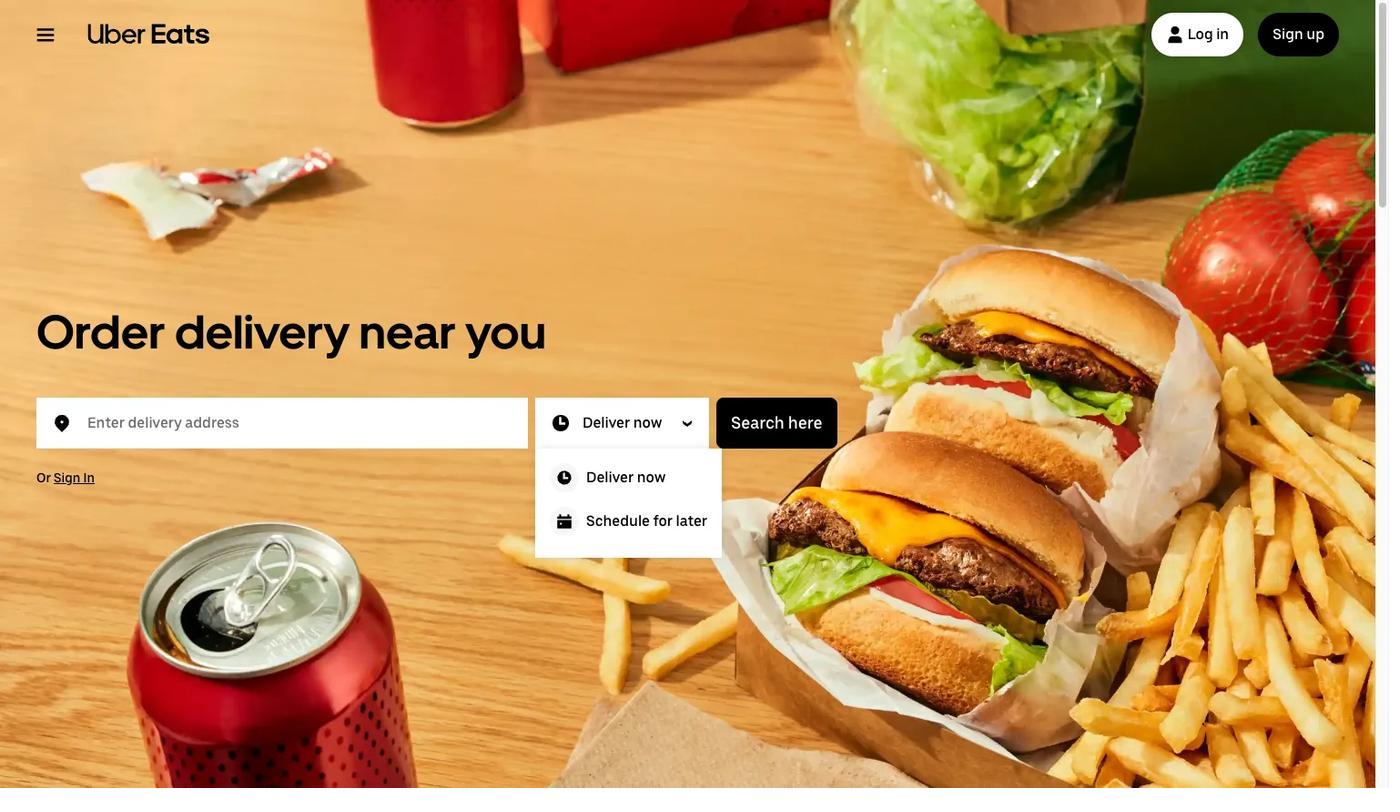 Task type: describe. For each thing, give the bounding box(es) containing it.
main navigation menu image
[[36, 25, 55, 44]]

you
[[465, 303, 546, 361]]

order delivery near you
[[36, 303, 546, 361]]

for
[[653, 513, 673, 530]]

near
[[359, 303, 456, 361]]

sign up
[[1273, 25, 1325, 43]]

1 vertical spatial deliver
[[586, 469, 634, 486]]

uber eats home image
[[87, 24, 209, 46]]

log in link
[[1152, 13, 1244, 56]]

in
[[83, 471, 95, 485]]

or
[[36, 471, 51, 485]]

schedule for later
[[586, 513, 708, 530]]

sign up link
[[1259, 13, 1340, 56]]

in
[[1217, 25, 1230, 43]]

1 deliver now button from the top
[[535, 398, 710, 449]]

order
[[36, 303, 165, 361]]



Task type: locate. For each thing, give the bounding box(es) containing it.
0 vertical spatial deliver now
[[583, 414, 662, 432]]

1 vertical spatial deliver now button
[[535, 456, 722, 500]]

or sign in
[[36, 471, 95, 485]]

deliver
[[583, 414, 630, 432], [586, 469, 634, 486]]

when image
[[550, 413, 572, 434]]

sign left in
[[54, 471, 81, 485]]

now
[[634, 414, 662, 432], [637, 469, 666, 486]]

deliver now button
[[535, 398, 710, 449], [535, 456, 722, 500]]

now right the when icon
[[634, 414, 662, 432]]

0 vertical spatial deliver
[[583, 414, 630, 432]]

deliver right the when icon
[[583, 414, 630, 432]]

deliver up schedule
[[586, 469, 634, 486]]

delivery
[[175, 303, 350, 361]]

0 vertical spatial deliver now button
[[535, 398, 710, 449]]

schedule
[[586, 513, 650, 530]]

sign
[[1273, 25, 1304, 43], [54, 471, 81, 485]]

search here
[[731, 413, 823, 433]]

0 vertical spatial now
[[634, 414, 662, 432]]

log
[[1188, 25, 1214, 43]]

1 vertical spatial sign
[[54, 471, 81, 485]]

deliver now
[[583, 414, 662, 432], [586, 469, 666, 486]]

search
[[731, 413, 785, 433]]

Enter delivery address text field
[[87, 405, 506, 442]]

2 deliver now button from the top
[[535, 456, 722, 500]]

schedule for later link
[[535, 500, 722, 544]]

now up schedule for later
[[637, 469, 666, 486]]

sign in link
[[54, 471, 95, 485]]

1 horizontal spatial sign
[[1273, 25, 1304, 43]]

1 vertical spatial now
[[637, 469, 666, 486]]

search here button
[[717, 398, 837, 449]]

log in
[[1188, 25, 1230, 43]]

later
[[676, 513, 708, 530]]

up
[[1307, 25, 1325, 43]]

0 horizontal spatial sign
[[54, 471, 81, 485]]

deliver now up the schedule for later link
[[586, 469, 666, 486]]

0 vertical spatial sign
[[1273, 25, 1304, 43]]

here
[[788, 413, 823, 433]]

sign left up at the top right
[[1273, 25, 1304, 43]]

deliver now right the when icon
[[583, 414, 662, 432]]

1 vertical spatial deliver now
[[586, 469, 666, 486]]



Task type: vqa. For each thing, say whether or not it's contained in the screenshot.
A
no



